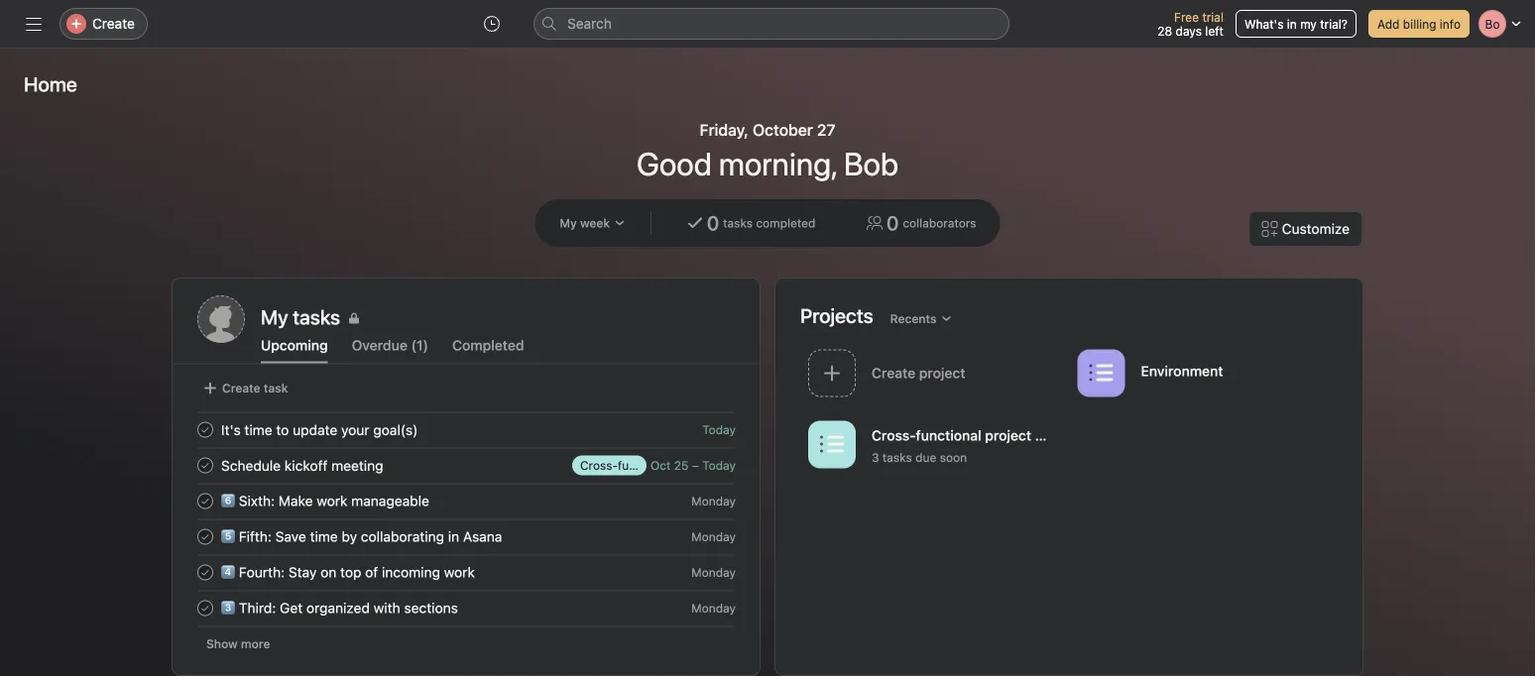 Task type: vqa. For each thing, say whether or not it's contained in the screenshot.
the october
yes



Task type: locate. For each thing, give the bounding box(es) containing it.
1 horizontal spatial in
[[1287, 17, 1297, 31]]

list image
[[820, 433, 844, 457]]

3 completed checkbox from the top
[[193, 561, 217, 585]]

3 monday from the top
[[691, 566, 736, 580]]

create project
[[872, 365, 966, 381]]

2 completed image from the top
[[193, 525, 217, 549]]

overdue (1) button
[[352, 337, 428, 363]]

my tasks link
[[261, 303, 735, 332]]

completed image for schedule
[[193, 454, 217, 478]]

3 monday button from the top
[[691, 566, 736, 580]]

1 completed checkbox from the top
[[193, 418, 217, 442]]

completed checkbox left 6️⃣
[[193, 489, 217, 513]]

completed image left '5️⃣'
[[193, 525, 217, 549]]

0 vertical spatial completed checkbox
[[193, 418, 217, 442]]

0
[[707, 211, 719, 235], [887, 211, 899, 235]]

environment
[[1141, 363, 1223, 379]]

create project link
[[800, 343, 1070, 407]]

completed image left 6️⃣
[[193, 489, 217, 513]]

cross-
[[872, 427, 916, 444]]

0 vertical spatial work
[[317, 493, 348, 509]]

0 vertical spatial tasks
[[723, 216, 753, 230]]

it's time to update your goal(s)
[[221, 422, 418, 438]]

make
[[279, 493, 313, 509]]

what's in my trial?
[[1245, 17, 1348, 31]]

0 left collaborators
[[887, 211, 899, 235]]

completed
[[452, 337, 524, 354]]

1 horizontal spatial create
[[222, 381, 260, 395]]

collaborating
[[361, 528, 444, 545]]

of
[[365, 564, 378, 580]]

my
[[560, 216, 577, 230]]

0 vertical spatial time
[[244, 422, 272, 438]]

0 horizontal spatial 0
[[707, 211, 719, 235]]

1 vertical spatial completed image
[[193, 454, 217, 478]]

create task button
[[197, 374, 293, 402]]

completed checkbox left schedule
[[193, 454, 217, 478]]

time left to
[[244, 422, 272, 438]]

1 completed image from the top
[[193, 418, 217, 442]]

home
[[24, 72, 77, 96]]

work
[[317, 493, 348, 509], [444, 564, 475, 580]]

free
[[1174, 10, 1199, 24]]

trial
[[1202, 10, 1224, 24]]

soon
[[940, 451, 967, 464]]

completed image left schedule
[[193, 454, 217, 478]]

Completed checkbox
[[193, 454, 217, 478], [193, 489, 217, 513], [193, 597, 217, 620]]

meeting
[[331, 457, 383, 474]]

0 horizontal spatial tasks
[[723, 216, 753, 230]]

0 left tasks completed
[[707, 211, 719, 235]]

show more
[[206, 637, 270, 651]]

expand sidebar image
[[26, 16, 42, 32]]

1 monday button from the top
[[691, 494, 736, 508]]

0 vertical spatial completed checkbox
[[193, 454, 217, 478]]

0 vertical spatial completed image
[[193, 489, 217, 513]]

0 vertical spatial today
[[702, 423, 736, 437]]

history image
[[484, 16, 500, 32]]

tasks
[[723, 216, 753, 230], [883, 451, 912, 464]]

my
[[1300, 17, 1317, 31]]

tasks right '3'
[[883, 451, 912, 464]]

in inside button
[[1287, 17, 1297, 31]]

4 monday from the top
[[691, 602, 736, 615]]

1 monday from the top
[[691, 494, 736, 508]]

in left my
[[1287, 17, 1297, 31]]

3 completed image from the top
[[193, 597, 217, 620]]

1 0 from the left
[[707, 211, 719, 235]]

time
[[244, 422, 272, 438], [310, 528, 338, 545]]

1 horizontal spatial time
[[310, 528, 338, 545]]

2 monday from the top
[[691, 530, 736, 544]]

what's
[[1245, 17, 1284, 31]]

0 vertical spatial completed image
[[193, 418, 217, 442]]

completed image left it's
[[193, 418, 217, 442]]

manageable
[[351, 493, 429, 509]]

completed checkbox left '5️⃣'
[[193, 525, 217, 549]]

3
[[872, 451, 879, 464]]

0 horizontal spatial work
[[317, 493, 348, 509]]

organized
[[306, 600, 370, 616]]

update
[[293, 422, 337, 438]]

0 vertical spatial in
[[1287, 17, 1297, 31]]

morning,
[[719, 145, 837, 182]]

1 vertical spatial completed image
[[193, 525, 217, 549]]

2 vertical spatial completed checkbox
[[193, 561, 217, 585]]

in
[[1287, 17, 1297, 31], [448, 528, 459, 545]]

2 0 from the left
[[887, 211, 899, 235]]

work down asana
[[444, 564, 475, 580]]

time left by
[[310, 528, 338, 545]]

5️⃣ fifth: save time by collaborating in asana
[[221, 528, 502, 545]]

show
[[206, 637, 238, 651]]

schedule
[[221, 457, 281, 474]]

completed image
[[193, 489, 217, 513], [193, 525, 217, 549], [193, 561, 217, 585]]

Completed checkbox
[[193, 418, 217, 442], [193, 525, 217, 549], [193, 561, 217, 585]]

upcoming
[[261, 337, 328, 354]]

1 vertical spatial tasks
[[883, 451, 912, 464]]

1 horizontal spatial tasks
[[883, 451, 912, 464]]

create right expand sidebar icon
[[92, 15, 135, 32]]

create inside dropdown button
[[92, 15, 135, 32]]

1 vertical spatial completed checkbox
[[193, 489, 217, 513]]

1 vertical spatial work
[[444, 564, 475, 580]]

monday button for 6️⃣ sixth: make work manageable
[[691, 494, 736, 508]]

create for create task
[[222, 381, 260, 395]]

2 vertical spatial completed image
[[193, 561, 217, 585]]

completed checkbox left it's
[[193, 418, 217, 442]]

fourth:
[[239, 564, 285, 580]]

0 for collaborators
[[887, 211, 899, 235]]

1 vertical spatial today
[[702, 459, 736, 473]]

my tasks
[[261, 305, 340, 329]]

2 vertical spatial completed checkbox
[[193, 597, 217, 620]]

1 horizontal spatial 0
[[887, 211, 899, 235]]

1 completed image from the top
[[193, 489, 217, 513]]

today
[[702, 423, 736, 437], [702, 459, 736, 473]]

1 completed checkbox from the top
[[193, 454, 217, 478]]

friday,
[[700, 120, 749, 139]]

monday
[[691, 494, 736, 508], [691, 530, 736, 544], [691, 566, 736, 580], [691, 602, 736, 615]]

stay
[[289, 564, 317, 580]]

today up the oct 25 – today
[[702, 423, 736, 437]]

3 completed checkbox from the top
[[193, 597, 217, 620]]

completed image left 3️⃣
[[193, 597, 217, 620]]

completed image left 4️⃣
[[193, 561, 217, 585]]

1 today from the top
[[702, 423, 736, 437]]

completed checkbox for 6️⃣
[[193, 489, 217, 513]]

kickoff
[[285, 457, 328, 474]]

create inside button
[[222, 381, 260, 395]]

2 completed checkbox from the top
[[193, 525, 217, 549]]

week
[[580, 216, 610, 230]]

third:
[[239, 600, 276, 616]]

1 vertical spatial completed checkbox
[[193, 525, 217, 549]]

completed image for 6️⃣
[[193, 489, 217, 513]]

create left task
[[222, 381, 260, 395]]

completed checkbox for 5️⃣
[[193, 525, 217, 549]]

completed checkbox left 4️⃣
[[193, 561, 217, 585]]

4️⃣ fourth: stay on top of incoming work
[[221, 564, 475, 580]]

4 monday button from the top
[[691, 602, 736, 615]]

1 vertical spatial in
[[448, 528, 459, 545]]

2 monday button from the top
[[691, 530, 736, 544]]

monday button
[[691, 494, 736, 508], [691, 530, 736, 544], [691, 566, 736, 580], [691, 602, 736, 615]]

2 completed checkbox from the top
[[193, 489, 217, 513]]

2 vertical spatial completed image
[[193, 597, 217, 620]]

incoming
[[382, 564, 440, 580]]

collaborators
[[903, 216, 976, 230]]

tasks left completed
[[723, 216, 753, 230]]

today right –
[[702, 459, 736, 473]]

0 vertical spatial create
[[92, 15, 135, 32]]

3 completed image from the top
[[193, 561, 217, 585]]

in left asana
[[448, 528, 459, 545]]

recents
[[890, 312, 937, 326]]

plan
[[1035, 427, 1063, 444]]

completed image
[[193, 418, 217, 442], [193, 454, 217, 478], [193, 597, 217, 620]]

0 horizontal spatial create
[[92, 15, 135, 32]]

1 vertical spatial create
[[222, 381, 260, 395]]

completed checkbox left 3️⃣
[[193, 597, 217, 620]]

2 completed image from the top
[[193, 454, 217, 478]]

work right make
[[317, 493, 348, 509]]



Task type: describe. For each thing, give the bounding box(es) containing it.
3️⃣
[[221, 600, 235, 616]]

friday, october 27 good morning, bob
[[637, 120, 899, 182]]

sections
[[404, 600, 458, 616]]

my week
[[560, 216, 610, 230]]

cross-functional project plan 3 tasks due soon
[[872, 427, 1063, 464]]

6️⃣ sixth: make work manageable
[[221, 493, 429, 509]]

info
[[1440, 17, 1461, 31]]

on
[[321, 564, 337, 580]]

asana
[[463, 528, 502, 545]]

with
[[374, 600, 400, 616]]

what's in my trial? button
[[1236, 10, 1357, 38]]

completed checkbox for 4️⃣
[[193, 561, 217, 585]]

get
[[280, 600, 303, 616]]

monday for 3️⃣ third: get organized with sections
[[691, 602, 736, 615]]

my week button
[[551, 209, 635, 237]]

completed image for 4️⃣
[[193, 561, 217, 585]]

it's
[[221, 422, 241, 438]]

completed image for it's
[[193, 418, 217, 442]]

schedule kickoff meeting
[[221, 457, 383, 474]]

customize button
[[1249, 211, 1363, 247]]

(1)
[[411, 337, 428, 354]]

days
[[1176, 24, 1202, 38]]

0 for tasks completed
[[707, 211, 719, 235]]

3️⃣ third: get organized with sections
[[221, 600, 458, 616]]

add
[[1378, 17, 1400, 31]]

0 horizontal spatial in
[[448, 528, 459, 545]]

monday for 4️⃣ fourth: stay on top of incoming work
[[691, 566, 736, 580]]

fifth:
[[239, 528, 272, 545]]

top
[[340, 564, 361, 580]]

monday for 5️⃣ fifth: save time by collaborating in asana
[[691, 530, 736, 544]]

add billing info
[[1378, 17, 1461, 31]]

recents button
[[881, 305, 961, 333]]

monday button for 3️⃣ third: get organized with sections
[[691, 602, 736, 615]]

tasks completed
[[723, 216, 816, 230]]

oct 25 – today
[[651, 459, 736, 473]]

completed button
[[452, 337, 524, 363]]

completed image for 3️⃣
[[193, 597, 217, 620]]

sixth:
[[239, 493, 275, 509]]

billing
[[1403, 17, 1437, 31]]

completed checkbox for 3️⃣
[[193, 597, 217, 620]]

monday button for 4️⃣ fourth: stay on top of incoming work
[[691, 566, 736, 580]]

add profile photo image
[[197, 296, 245, 343]]

monday for 6️⃣ sixth: make work manageable
[[691, 494, 736, 508]]

1 horizontal spatial work
[[444, 564, 475, 580]]

27
[[817, 120, 836, 139]]

oct
[[651, 459, 671, 473]]

due
[[915, 451, 937, 464]]

4️⃣
[[221, 564, 235, 580]]

projects
[[800, 304, 873, 327]]

28
[[1158, 24, 1172, 38]]

to
[[276, 422, 289, 438]]

upcoming button
[[261, 337, 328, 363]]

today button
[[702, 423, 736, 437]]

goal(s)
[[373, 422, 418, 438]]

completed image for 5️⃣
[[193, 525, 217, 549]]

search
[[567, 15, 612, 32]]

left
[[1205, 24, 1224, 38]]

list image
[[1089, 361, 1113, 385]]

6️⃣
[[221, 493, 235, 509]]

completed checkbox for schedule
[[193, 454, 217, 478]]

2 today from the top
[[702, 459, 736, 473]]

by
[[342, 528, 357, 545]]

free trial 28 days left
[[1158, 10, 1224, 38]]

search button
[[534, 8, 1010, 40]]

show more button
[[197, 630, 279, 658]]

25
[[674, 459, 689, 473]]

task
[[264, 381, 288, 395]]

search list box
[[534, 8, 1010, 40]]

5️⃣
[[221, 528, 235, 545]]

bob
[[844, 145, 899, 182]]

completed checkbox for it's
[[193, 418, 217, 442]]

0 horizontal spatial time
[[244, 422, 272, 438]]

good
[[637, 145, 712, 182]]

1 vertical spatial time
[[310, 528, 338, 545]]

your
[[341, 422, 369, 438]]

project
[[985, 427, 1032, 444]]

completed
[[756, 216, 816, 230]]

monday button for 5️⃣ fifth: save time by collaborating in asana
[[691, 530, 736, 544]]

environment link
[[1070, 343, 1339, 407]]

trial?
[[1320, 17, 1348, 31]]

overdue
[[352, 337, 408, 354]]

create for create
[[92, 15, 135, 32]]

create task
[[222, 381, 288, 395]]

save
[[275, 528, 306, 545]]

tasks inside cross-functional project plan 3 tasks due soon
[[883, 451, 912, 464]]

functional
[[916, 427, 982, 444]]

create button
[[60, 8, 148, 40]]

overdue (1)
[[352, 337, 428, 354]]

october
[[753, 120, 813, 139]]

more
[[241, 637, 270, 651]]

–
[[692, 459, 699, 473]]



